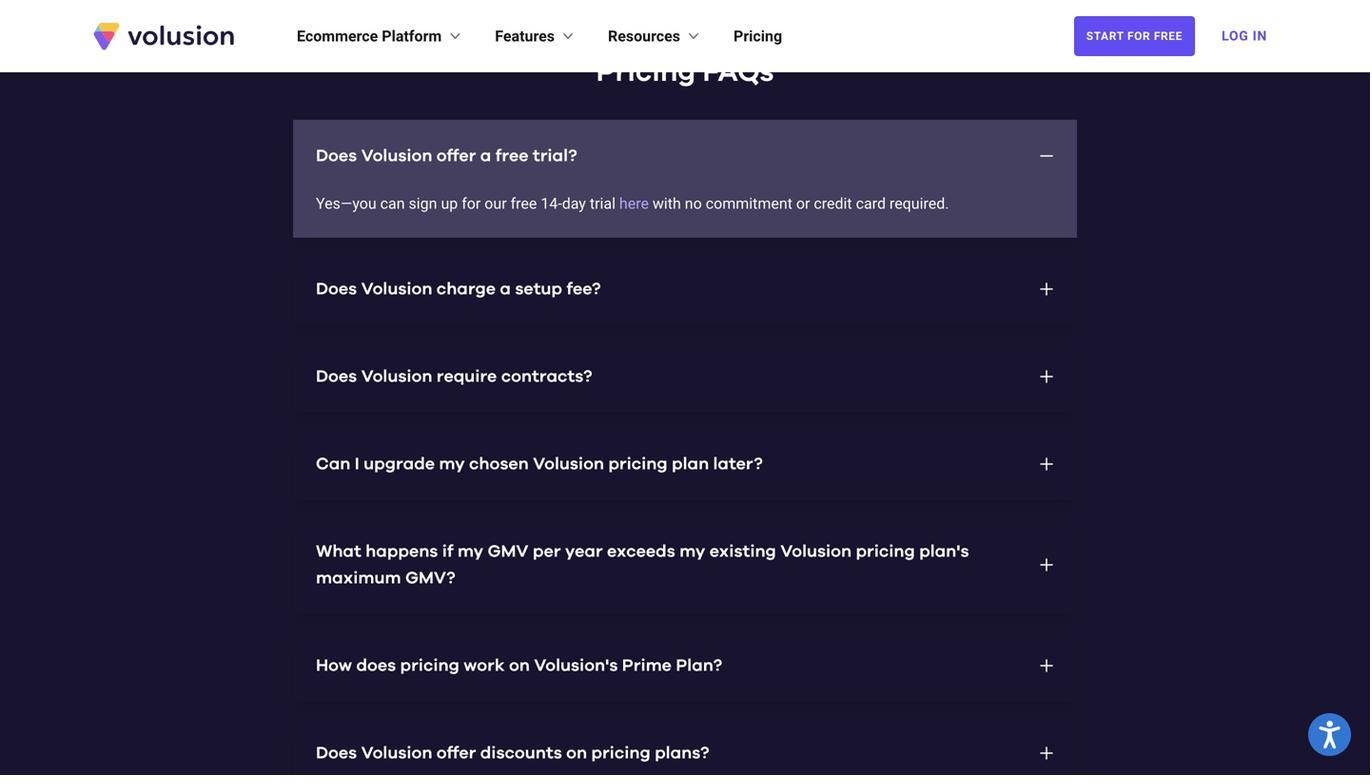 Task type: locate. For each thing, give the bounding box(es) containing it.
discounts
[[480, 745, 562, 762]]

for
[[462, 195, 481, 213]]

a up our
[[480, 148, 491, 165]]

pricing left plan
[[608, 456, 668, 473]]

start for free link
[[1074, 16, 1195, 56]]

volusion left require
[[361, 368, 432, 385]]

offer inside button
[[437, 745, 476, 762]]

pricing inside how does pricing work on volusion's prime plan? button
[[400, 658, 460, 675]]

require
[[437, 368, 497, 385]]

on inside does volusion offer discounts on pricing plans? button
[[566, 745, 587, 762]]

pricing right does
[[400, 658, 460, 675]]

volusion right chosen
[[533, 456, 604, 473]]

trial
[[590, 195, 616, 213]]

my right if
[[458, 543, 484, 561]]

does for does volusion charge a setup fee?
[[316, 281, 357, 298]]

offer for discounts
[[437, 745, 476, 762]]

volusion for does volusion require contracts?
[[361, 368, 432, 385]]

a
[[480, 148, 491, 165], [500, 281, 511, 298]]

volusion
[[361, 148, 432, 165], [361, 281, 432, 298], [361, 368, 432, 385], [533, 456, 604, 473], [781, 543, 852, 561], [361, 745, 432, 762]]

volusion up can
[[361, 148, 432, 165]]

open accessibe: accessibility options, statement and help image
[[1319, 721, 1341, 749]]

fee?
[[567, 281, 601, 298]]

if
[[442, 543, 453, 561]]

ecommerce platform
[[297, 27, 442, 45]]

0 horizontal spatial pricing
[[596, 58, 696, 87]]

my left chosen
[[439, 456, 465, 473]]

or
[[796, 195, 810, 213]]

happens
[[366, 543, 438, 561]]

volusion right existing at right bottom
[[781, 543, 852, 561]]

does up can
[[316, 368, 357, 385]]

for
[[1128, 30, 1151, 43]]

does up yes—you
[[316, 148, 357, 165]]

pricing
[[608, 456, 668, 473], [856, 543, 915, 561], [400, 658, 460, 675], [591, 745, 651, 762]]

volusion's
[[534, 658, 618, 675]]

2 offer from the top
[[437, 745, 476, 762]]

1 does from the top
[[316, 148, 357, 165]]

1 horizontal spatial pricing
[[734, 27, 782, 45]]

my inside button
[[439, 456, 465, 473]]

on right the work
[[509, 658, 530, 675]]

ecommerce platform button
[[297, 25, 465, 48]]

our
[[485, 195, 507, 213]]

0 vertical spatial pricing
[[734, 27, 782, 45]]

1 vertical spatial a
[[500, 281, 511, 298]]

no
[[685, 195, 702, 213]]

1 horizontal spatial on
[[566, 745, 587, 762]]

3 does from the top
[[316, 368, 357, 385]]

offer left discounts on the left bottom
[[437, 745, 476, 762]]

0 horizontal spatial on
[[509, 658, 530, 675]]

0 vertical spatial offer
[[437, 148, 476, 165]]

free
[[1154, 30, 1183, 43]]

1 horizontal spatial a
[[500, 281, 511, 298]]

does down yes—you
[[316, 281, 357, 298]]

a inside button
[[480, 148, 491, 165]]

setup
[[515, 281, 562, 298]]

volusion left charge
[[361, 281, 432, 298]]

my for gmv
[[458, 543, 484, 561]]

0 horizontal spatial a
[[480, 148, 491, 165]]

pricing left plan's
[[856, 543, 915, 561]]

pricing for pricing
[[734, 27, 782, 45]]

how does pricing work on volusion's prime plan?
[[316, 658, 722, 675]]

offer
[[437, 148, 476, 165], [437, 745, 476, 762]]

pricing left plans?
[[591, 745, 651, 762]]

does
[[316, 148, 357, 165], [316, 281, 357, 298], [316, 368, 357, 385], [316, 745, 357, 762]]

on
[[509, 658, 530, 675], [566, 745, 587, 762]]

1 vertical spatial pricing
[[596, 58, 696, 87]]

pricing up faqs
[[734, 27, 782, 45]]

volusion down does
[[361, 745, 432, 762]]

does volusion offer a free trial?
[[316, 148, 577, 165]]

on inside how does pricing work on volusion's prime plan? button
[[509, 658, 530, 675]]

start for free
[[1087, 30, 1183, 43]]

plans?
[[655, 745, 709, 762]]

pricing inside can i upgrade my chosen volusion pricing plan later? button
[[608, 456, 668, 473]]

a inside button
[[500, 281, 511, 298]]

2 does from the top
[[316, 281, 357, 298]]

1 vertical spatial free
[[511, 195, 537, 213]]

free
[[495, 148, 529, 165], [511, 195, 537, 213]]

gmv?
[[405, 570, 455, 587]]

0 vertical spatial a
[[480, 148, 491, 165]]

my
[[439, 456, 465, 473], [458, 543, 484, 561], [680, 543, 706, 561]]

features
[[495, 27, 555, 45]]

pricing down resources
[[596, 58, 696, 87]]

4 does from the top
[[316, 745, 357, 762]]

does for does volusion offer a free trial?
[[316, 148, 357, 165]]

work
[[464, 658, 505, 675]]

offer up up
[[437, 148, 476, 165]]

resources
[[608, 27, 680, 45]]

log
[[1222, 28, 1249, 44]]

on right discounts on the left bottom
[[566, 745, 587, 762]]

free left 14-
[[511, 195, 537, 213]]

platform
[[382, 27, 442, 45]]

1 vertical spatial offer
[[437, 745, 476, 762]]

1 offer from the top
[[437, 148, 476, 165]]

does volusion offer discounts on pricing plans?
[[316, 745, 709, 762]]

does volusion require contracts?
[[316, 368, 592, 385]]

can
[[380, 195, 405, 213]]

card
[[856, 195, 886, 213]]

0 vertical spatial free
[[495, 148, 529, 165]]

does inside button
[[316, 148, 357, 165]]

what happens if my gmv per year exceeds my existing volusion pricing plan's maximum gmv?
[[316, 543, 969, 587]]

contracts?
[[501, 368, 592, 385]]

charge
[[437, 281, 496, 298]]

offer inside button
[[437, 148, 476, 165]]

year
[[565, 543, 603, 561]]

a left setup
[[500, 281, 511, 298]]

my for chosen
[[439, 456, 465, 473]]

on for discounts
[[566, 745, 587, 762]]

a for setup
[[500, 281, 511, 298]]

yes—you can sign up for our free 14-day trial here with no commitment or credit card required.
[[316, 195, 949, 213]]

pricing for pricing faqs
[[596, 58, 696, 87]]

a for free
[[480, 148, 491, 165]]

pricing faqs
[[596, 58, 774, 87]]

1 vertical spatial on
[[566, 745, 587, 762]]

pricing
[[734, 27, 782, 45], [596, 58, 696, 87]]

free left trial?
[[495, 148, 529, 165]]

does down how
[[316, 745, 357, 762]]

0 vertical spatial on
[[509, 658, 530, 675]]



Task type: describe. For each thing, give the bounding box(es) containing it.
day
[[562, 195, 586, 213]]

plan?
[[676, 658, 722, 675]]

here
[[619, 195, 649, 213]]

volusion for does volusion offer discounts on pricing plans?
[[361, 745, 432, 762]]

can
[[316, 456, 351, 473]]

chosen
[[469, 456, 529, 473]]

here link
[[619, 195, 649, 213]]

what happens if my gmv per year exceeds my existing volusion pricing plan's maximum gmv? button
[[293, 516, 1077, 615]]

can i upgrade my chosen volusion pricing plan later? button
[[293, 428, 1077, 501]]

per
[[533, 543, 561, 561]]

in
[[1253, 28, 1268, 44]]

existing
[[710, 543, 776, 561]]

pricing link
[[734, 25, 782, 48]]

commitment
[[706, 195, 793, 213]]

trial?
[[533, 148, 577, 165]]

resources button
[[608, 25, 703, 48]]

plan
[[672, 456, 709, 473]]

does
[[356, 658, 396, 675]]

does volusion charge a setup fee?
[[316, 281, 601, 298]]

volusion for does volusion charge a setup fee?
[[361, 281, 432, 298]]

does for does volusion offer discounts on pricing plans?
[[316, 745, 357, 762]]

yes—you
[[316, 195, 377, 213]]

gmv
[[488, 543, 529, 561]]

14-
[[541, 195, 562, 213]]

does volusion require contracts? button
[[293, 341, 1077, 413]]

i
[[355, 456, 359, 473]]

offer for a
[[437, 148, 476, 165]]

up
[[441, 195, 458, 213]]

does volusion charge a setup fee? button
[[293, 253, 1077, 325]]

how
[[316, 658, 352, 675]]

does volusion offer discounts on pricing plans? button
[[293, 718, 1077, 776]]

does volusion offer a free trial? button
[[293, 120, 1077, 192]]

how does pricing work on volusion's prime plan? button
[[293, 630, 1077, 702]]

on for work
[[509, 658, 530, 675]]

log in link
[[1210, 15, 1279, 57]]

pricing inside what happens if my gmv per year exceeds my existing volusion pricing plan's maximum gmv?
[[856, 543, 915, 561]]

credit
[[814, 195, 852, 213]]

exceeds
[[607, 543, 675, 561]]

free inside button
[[495, 148, 529, 165]]

features button
[[495, 25, 578, 48]]

pricing inside does volusion offer discounts on pricing plans? button
[[591, 745, 651, 762]]

upgrade
[[364, 456, 435, 473]]

sign
[[409, 195, 437, 213]]

later?
[[713, 456, 763, 473]]

log in
[[1222, 28, 1268, 44]]

prime
[[622, 658, 672, 675]]

does for does volusion require contracts?
[[316, 368, 357, 385]]

start
[[1087, 30, 1124, 43]]

maximum
[[316, 570, 401, 587]]

volusion for does volusion offer a free trial?
[[361, 148, 432, 165]]

what
[[316, 543, 361, 561]]

with
[[653, 195, 681, 213]]

volusion inside what happens if my gmv per year exceeds my existing volusion pricing plan's maximum gmv?
[[781, 543, 852, 561]]

ecommerce
[[297, 27, 378, 45]]

faqs
[[703, 58, 774, 87]]

can i upgrade my chosen volusion pricing plan later?
[[316, 456, 763, 473]]

my left existing at right bottom
[[680, 543, 706, 561]]

required.
[[890, 195, 949, 213]]

plan's
[[919, 543, 969, 561]]



Task type: vqa. For each thing, say whether or not it's contained in the screenshot.
What happens if my GMV per year exceeds my existing Volusion pricing plan's maximum GMV? button
yes



